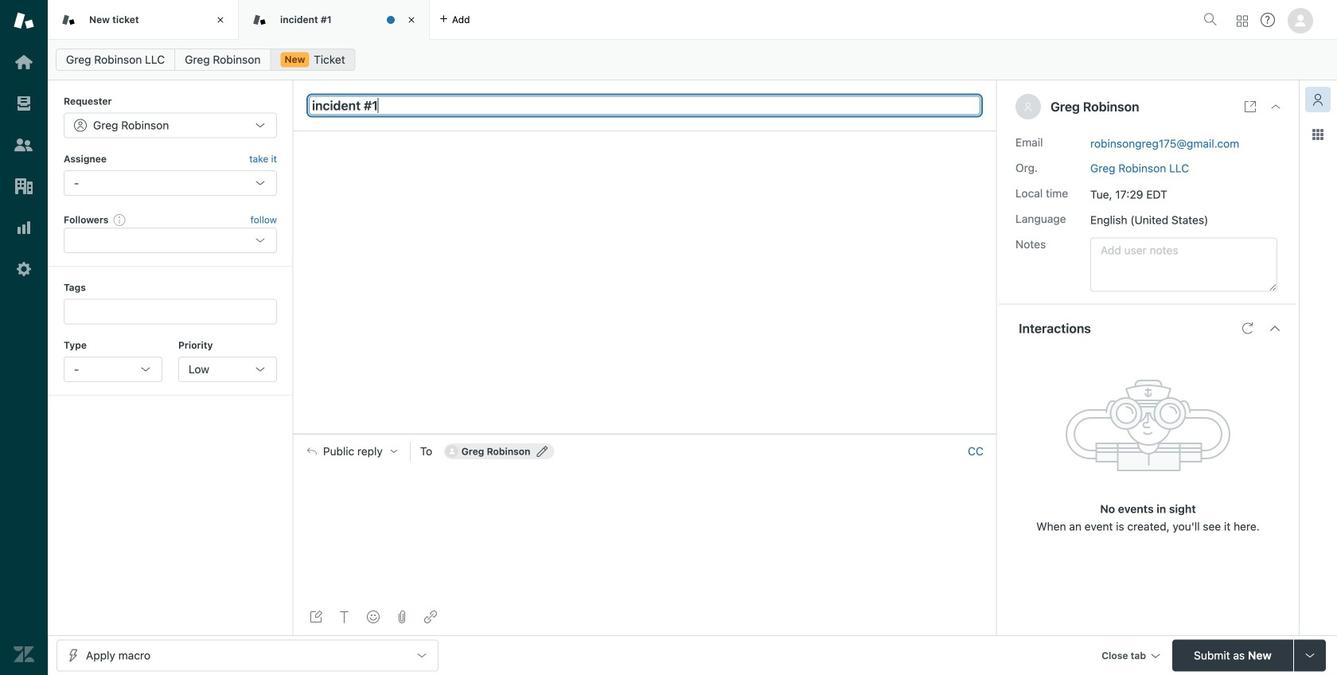 Task type: vqa. For each thing, say whether or not it's contained in the screenshot.
the march 24, 2024 TEXT BOX in the top right of the page
no



Task type: locate. For each thing, give the bounding box(es) containing it.
user image
[[1025, 103, 1032, 111]]

0 horizontal spatial close image
[[213, 12, 228, 28]]

zendesk image
[[14, 644, 34, 665]]

Subject field
[[309, 96, 981, 115]]

format text image
[[338, 611, 351, 623]]

edit user image
[[537, 446, 548, 457]]

zendesk support image
[[14, 10, 34, 31]]

1 tab from the left
[[48, 0, 239, 40]]

user image
[[1024, 102, 1033, 111]]

1 horizontal spatial close image
[[404, 12, 420, 28]]

close image
[[213, 12, 228, 28], [404, 12, 420, 28], [1270, 100, 1282, 113]]

main element
[[0, 0, 48, 675]]

apps image
[[1312, 128, 1325, 141]]

add link (cmd k) image
[[424, 611, 437, 623]]

get started image
[[14, 52, 34, 72]]

tabs tab list
[[48, 0, 1197, 40]]

zendesk products image
[[1237, 16, 1248, 27]]

tab
[[48, 0, 239, 40], [239, 0, 430, 40]]



Task type: describe. For each thing, give the bounding box(es) containing it.
2 tab from the left
[[239, 0, 430, 40]]

views image
[[14, 93, 34, 114]]

info on adding followers image
[[113, 213, 126, 226]]

get help image
[[1261, 13, 1275, 27]]

insert emojis image
[[367, 611, 380, 623]]

customer context image
[[1312, 93, 1325, 106]]

secondary element
[[48, 44, 1337, 76]]

minimize composer image
[[638, 427, 651, 440]]

organizations image
[[14, 176, 34, 197]]

view more details image
[[1244, 100, 1257, 113]]

robinsongreg175@gmail.com image
[[446, 445, 458, 458]]

customers image
[[14, 135, 34, 155]]

displays possible ticket submission types image
[[1304, 649, 1317, 662]]

draft mode image
[[310, 611, 322, 623]]

Add user notes text field
[[1091, 238, 1278, 292]]

add attachment image
[[396, 611, 408, 623]]

admin image
[[14, 259, 34, 279]]

reporting image
[[14, 217, 34, 238]]

2 horizontal spatial close image
[[1270, 100, 1282, 113]]



